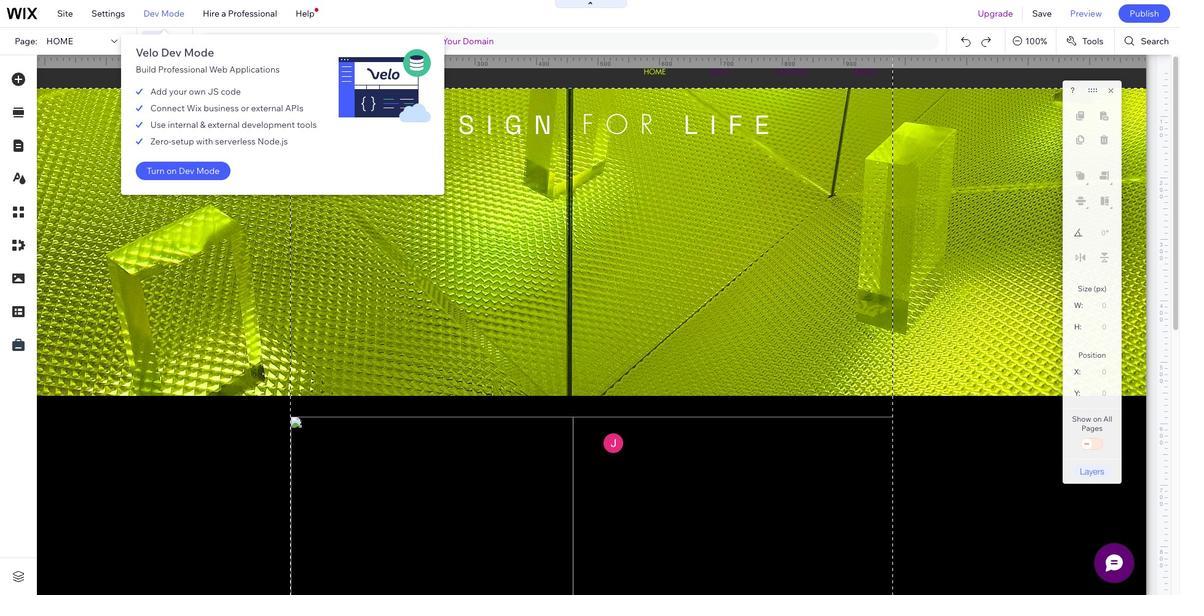 Task type: describe. For each thing, give the bounding box(es) containing it.
preview button
[[1061, 0, 1111, 27]]

&
[[200, 119, 206, 130]]

dev inside the velo dev mode build professional web applications
[[161, 45, 181, 60]]

zero-
[[150, 136, 171, 147]]

applications
[[230, 64, 280, 75]]

publish button
[[1119, 4, 1170, 23]]

on for all
[[1093, 414, 1102, 424]]

size (px)
[[1078, 284, 1107, 293]]

setup
[[171, 136, 194, 147]]

connect your domain
[[407, 36, 494, 47]]

a
[[221, 8, 226, 19]]

home
[[46, 36, 73, 47]]

all
[[1104, 414, 1113, 424]]

y:
[[1075, 389, 1081, 398]]

1 horizontal spatial external
[[251, 103, 283, 114]]

700
[[723, 60, 734, 67]]

tools
[[1082, 36, 1104, 47]]

layers button
[[1073, 465, 1112, 478]]

turn on dev mode button
[[136, 162, 231, 180]]

your
[[169, 86, 187, 97]]

add
[[150, 86, 167, 97]]

serverless
[[215, 136, 256, 147]]

turn on dev mode
[[147, 165, 220, 176]]

save button
[[1023, 0, 1061, 27]]

layers
[[1080, 466, 1105, 476]]

help
[[296, 8, 315, 19]]

tools
[[297, 119, 317, 130]]

turn
[[147, 165, 165, 176]]

position
[[1079, 350, 1106, 360]]

connect for connect your domain
[[407, 36, 441, 47]]

internal
[[168, 119, 198, 130]]

?
[[1071, 86, 1075, 95]]

100% button
[[1006, 28, 1056, 55]]

dev inside "button"
[[179, 165, 194, 176]]

preview
[[1070, 8, 1102, 19]]

publish
[[1130, 8, 1159, 19]]

mode inside the velo dev mode build professional web applications
[[184, 45, 214, 60]]

x:
[[1075, 368, 1081, 376]]

with
[[196, 136, 213, 147]]

web
[[209, 64, 228, 75]]

on for dev
[[167, 165, 177, 176]]

site
[[57, 8, 73, 19]]

? button
[[1071, 86, 1075, 95]]

600
[[662, 60, 673, 67]]

connect for connect wix business or external apis
[[150, 103, 185, 114]]

wix
[[187, 103, 202, 114]]

or
[[241, 103, 249, 114]]

velo
[[136, 45, 159, 60]]



Task type: vqa. For each thing, say whether or not it's contained in the screenshot.
Hire A Professional
yes



Task type: locate. For each thing, give the bounding box(es) containing it.
zero-setup with serverless node.js
[[150, 136, 288, 147]]

°
[[1106, 229, 1109, 237]]

1 horizontal spatial on
[[1093, 414, 1102, 424]]

on inside "button"
[[167, 165, 177, 176]]

tools button
[[1057, 28, 1115, 55]]

apis
[[285, 103, 304, 114]]

1 vertical spatial professional
[[158, 64, 207, 75]]

connect
[[407, 36, 441, 47], [150, 103, 185, 114]]

external down business
[[208, 119, 240, 130]]

1 vertical spatial connect
[[150, 103, 185, 114]]

0 vertical spatial mode
[[161, 8, 184, 19]]

2 vertical spatial mode
[[196, 165, 220, 176]]

mode left the hire
[[161, 8, 184, 19]]

professional inside the velo dev mode build professional web applications
[[158, 64, 207, 75]]

connect up 200
[[407, 36, 441, 47]]

on
[[167, 165, 177, 176], [1093, 414, 1102, 424]]

0 horizontal spatial professional
[[158, 64, 207, 75]]

use
[[150, 119, 166, 130]]

hire a professional
[[203, 8, 277, 19]]

your
[[443, 36, 461, 47]]

1 horizontal spatial professional
[[228, 8, 277, 19]]

0 vertical spatial connect
[[407, 36, 441, 47]]

own
[[189, 86, 206, 97]]

1 vertical spatial external
[[208, 119, 240, 130]]

switch
[[1080, 436, 1105, 453]]

connect down add
[[150, 103, 185, 114]]

0 horizontal spatial external
[[208, 119, 240, 130]]

200
[[416, 60, 427, 67]]

0 vertical spatial external
[[251, 103, 283, 114]]

dev
[[144, 8, 159, 19], [161, 45, 181, 60], [179, 165, 194, 176]]

2 vertical spatial dev
[[179, 165, 194, 176]]

None text field
[[1089, 225, 1106, 241], [1088, 297, 1111, 314], [1087, 363, 1111, 380], [1089, 225, 1106, 241], [1088, 297, 1111, 314], [1087, 363, 1111, 380]]

None text field
[[1088, 318, 1111, 335], [1087, 385, 1111, 401], [1088, 318, 1111, 335], [1087, 385, 1111, 401]]

dev mode
[[144, 8, 184, 19]]

mode down with at the left of the page
[[196, 165, 220, 176]]

professional right a
[[228, 8, 277, 19]]

0 horizontal spatial on
[[167, 165, 177, 176]]

1 vertical spatial mode
[[184, 45, 214, 60]]

dev up velo
[[144, 8, 159, 19]]

0 vertical spatial professional
[[228, 8, 277, 19]]

0 horizontal spatial connect
[[150, 103, 185, 114]]

300
[[477, 60, 488, 67]]

development
[[242, 119, 295, 130]]

1 horizontal spatial connect
[[407, 36, 441, 47]]

h:
[[1075, 323, 1082, 331]]

dev right velo
[[161, 45, 181, 60]]

professional up your at the left top of the page
[[158, 64, 207, 75]]

external
[[251, 103, 283, 114], [208, 119, 240, 130]]

external up development
[[251, 103, 283, 114]]

mode up web
[[184, 45, 214, 60]]

0 vertical spatial on
[[167, 165, 177, 176]]

on right turn
[[167, 165, 177, 176]]

js
[[208, 86, 219, 97]]

pages
[[1082, 424, 1103, 433]]

400
[[539, 60, 550, 67]]

hire
[[203, 8, 220, 19]]

add your own js code
[[150, 86, 241, 97]]

100%
[[1026, 36, 1047, 47]]

business
[[204, 103, 239, 114]]

connect wix business or external apis
[[150, 103, 304, 114]]

show on all pages
[[1072, 414, 1113, 433]]

on inside show on all pages
[[1093, 414, 1102, 424]]

w:
[[1075, 301, 1083, 310]]

professional
[[228, 8, 277, 19], [158, 64, 207, 75]]

save
[[1032, 8, 1052, 19]]

mode inside "button"
[[196, 165, 220, 176]]

code
[[221, 86, 241, 97]]

800
[[785, 60, 796, 67]]

0 vertical spatial dev
[[144, 8, 159, 19]]

500
[[600, 60, 611, 67]]

1 vertical spatial dev
[[161, 45, 181, 60]]

build
[[136, 64, 156, 75]]

velo dev mode build professional web applications
[[136, 45, 280, 75]]

search button
[[1115, 28, 1180, 55]]

(px)
[[1094, 284, 1107, 293]]

domain
[[463, 36, 494, 47]]

show
[[1072, 414, 1092, 424]]

search
[[1141, 36, 1169, 47]]

1 vertical spatial on
[[1093, 414, 1102, 424]]

dev down setup
[[179, 165, 194, 176]]

mode
[[161, 8, 184, 19], [184, 45, 214, 60], [196, 165, 220, 176]]

use internal & external development tools
[[150, 119, 317, 130]]

upgrade
[[978, 8, 1013, 19]]

900
[[846, 60, 857, 67]]

on left all
[[1093, 414, 1102, 424]]

settings
[[91, 8, 125, 19]]

node.js
[[258, 136, 288, 147]]

size
[[1078, 284, 1092, 293]]



